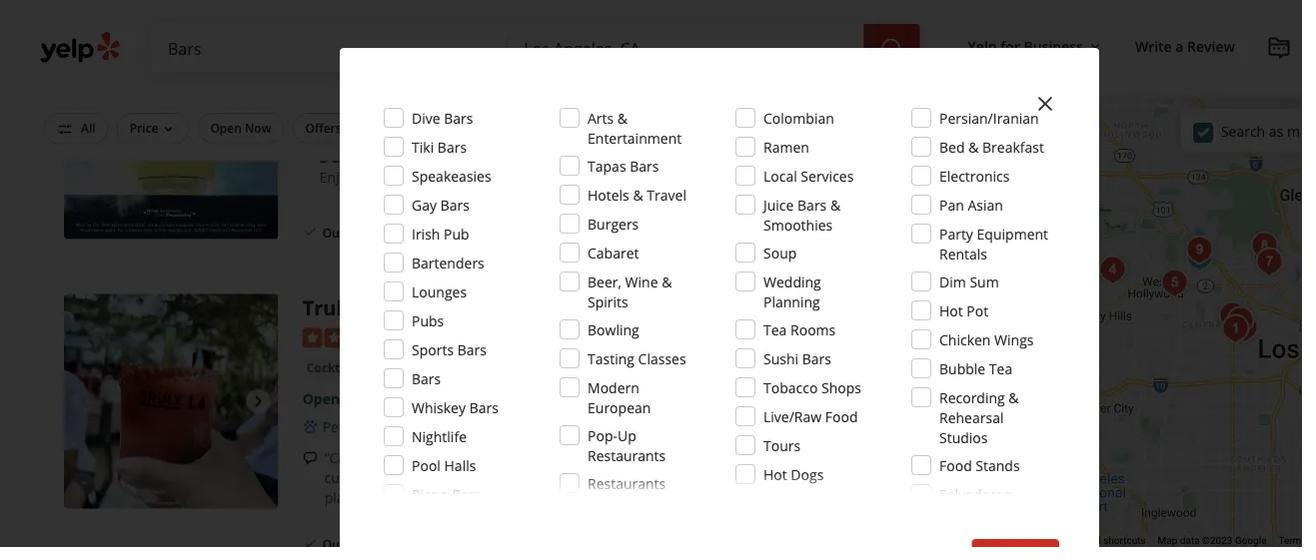 Task type: describe. For each thing, give the bounding box(es) containing it.
16 vegan v2 image
[[425, 420, 441, 436]]

tours
[[764, 436, 801, 455]]

1 vertical spatial place
[[324, 489, 359, 508]]

planning
[[764, 292, 820, 311]]

slideshow element for truly la
[[64, 295, 278, 510]]

bowling
[[588, 320, 639, 339]]

16 checkmark v2 image
[[302, 537, 318, 548]]

& for bed
[[969, 137, 979, 156]]

bars for dive bars
[[444, 108, 473, 127]]

speakeasies
[[412, 166, 491, 185]]

juice bars & smoothies
[[764, 195, 841, 234]]

tiki-ti cocktail lounge image
[[1247, 238, 1287, 278]]

vegan
[[445, 418, 485, 437]]

sports
[[412, 340, 454, 359]]

favorite
[[408, 168, 458, 187]]

open inside button
[[210, 120, 242, 136]]

scene
[[826, 449, 864, 468]]

gay
[[412, 195, 437, 214]]

colombian
[[764, 108, 834, 127]]

persian/iranian
[[939, 108, 1039, 127]]

outdoor seating
[[322, 225, 417, 241]]

dialog containing dive bars
[[0, 0, 1302, 548]]

vibe
[[767, 449, 794, 468]]

party equipment rentals
[[939, 224, 1048, 263]]

1 horizontal spatial place
[[590, 469, 624, 488]]

until for truly
[[344, 390, 373, 409]]

16 filter v2 image
[[57, 121, 73, 137]]

gangnam pocha image
[[1213, 296, 1253, 336]]

dollarita's®
[[319, 148, 420, 167]]

grill
[[415, 25, 457, 53]]

rehearsal
[[939, 408, 1004, 427]]

arts for arts district
[[397, 360, 423, 379]]

beer, wine & spirits
[[588, 272, 672, 311]]

0 vertical spatial tea
[[764, 320, 787, 339]]

terms link
[[1279, 535, 1302, 547]]

arts for arts & entertainment
[[588, 108, 614, 127]]

here
[[370, 449, 400, 468]]

bed
[[939, 137, 965, 156]]

classes
[[638, 349, 686, 368]]

bars for sports bars
[[457, 340, 487, 359]]

pubs
[[412, 311, 444, 330]]

& for recording
[[1009, 388, 1019, 407]]

cocktail bars link
[[302, 359, 389, 379]]

hotels & travel
[[588, 185, 687, 204]]

tasting classes
[[588, 349, 686, 368]]

pot
[[967, 301, 989, 320]]

both.
[[742, 469, 777, 488]]

tiki
[[412, 137, 434, 156]]

good for happy hour button
[[650, 113, 802, 143]]

projects image
[[1267, 36, 1291, 60]]

bars up pm
[[412, 369, 441, 388]]

reservations
[[426, 120, 501, 136]]

bars for tiki bars
[[438, 137, 467, 156]]

reviews)
[[474, 328, 528, 347]]

cocktail bars
[[306, 360, 385, 377]]

seating
[[587, 120, 629, 136]]

filters group
[[40, 113, 884, 144]]

outdoor for outdoor seating
[[534, 120, 584, 136]]

yelp for business
[[968, 36, 1083, 55]]

1 horizontal spatial the
[[824, 469, 846, 488]]

1 horizontal spatial tea
[[989, 359, 1013, 378]]

& for arts
[[617, 108, 628, 127]]

ramen
[[764, 137, 809, 156]]

16 chevron down v2 image
[[1087, 39, 1103, 55]]

slideshow element for applebee's grill + bar
[[64, 25, 278, 240]]

pet friendly
[[322, 418, 401, 437]]

pop-
[[588, 426, 618, 445]]

dim
[[939, 272, 966, 291]]

bar next door image
[[1093, 250, 1133, 290]]

bars for piano bars
[[452, 485, 481, 504]]

©2023
[[1202, 535, 1233, 547]]

hot for hot pot
[[939, 301, 963, 320]]

gay bars
[[412, 195, 470, 214]]

you
[[454, 469, 478, 488]]

stands
[[976, 456, 1020, 475]]

bars for gay bars
[[440, 195, 470, 214]]

for
[[697, 120, 716, 136]]

want
[[482, 469, 514, 488]]

whiskey bars
[[412, 398, 499, 417]]

takeout
[[536, 225, 583, 241]]

reservations button
[[413, 113, 513, 143]]

16 checkmark v2 image for outdoor seating
[[302, 224, 318, 240]]

cute
[[324, 469, 352, 488]]

keyboard shortcuts
[[1059, 535, 1146, 547]]

1 or from the left
[[683, 469, 697, 488]]

apb image
[[1155, 263, 1195, 303]]

good
[[663, 120, 694, 136]]

data
[[1180, 535, 1200, 547]]

truly
[[302, 295, 354, 323]]

seoul salon restaurant & bar image
[[1221, 301, 1261, 341]]

0 horizontal spatial and
[[356, 469, 381, 488]]

spirits
[[588, 292, 628, 311]]

1 restaurants from the top
[[588, 446, 666, 465]]

place,
[[700, 449, 738, 468]]

0 vertical spatial is
[[867, 449, 878, 468]]

i'm
[[553, 449, 573, 468]]

google
[[1235, 535, 1267, 547]]

drugstore cowboy image
[[1250, 242, 1290, 282]]

drink
[[645, 469, 679, 488]]

happy
[[719, 120, 757, 136]]

pan
[[939, 195, 964, 214]]

write a review link
[[1127, 28, 1243, 64]]

recording & rehearsal studios
[[939, 388, 1019, 447]]

until for applebee's
[[344, 95, 373, 114]]

nightlife
[[412, 427, 467, 446]]

yelp for business button
[[960, 28, 1111, 64]]

"came here about three times and i'm so in love with this place, the vibe and scene is cute and colorful! if you want a laid back place to drink or eat or both. this is the place for…"
[[324, 449, 878, 508]]

pop-up restaurants
[[588, 426, 666, 465]]

tu madre - los feliz image
[[1245, 226, 1285, 266]]

seating
[[375, 225, 417, 241]]

salvadoran
[[939, 485, 1012, 504]]

wine
[[625, 272, 658, 291]]

user actions element
[[952, 28, 1302, 68]]

asian
[[968, 195, 1003, 214]]

next image for truly la
[[246, 390, 270, 414]]

love
[[611, 449, 638, 468]]

sports bars
[[412, 340, 487, 359]]

hot for hot dogs
[[764, 465, 787, 484]]

halls
[[444, 456, 476, 475]]

warwick image
[[1180, 237, 1220, 277]]

district
[[427, 360, 473, 379]]

services
[[801, 166, 854, 185]]

offers delivery button
[[292, 113, 405, 143]]

outdoor for outdoor seating
[[322, 225, 372, 241]]

bed & breakfast
[[939, 137, 1044, 156]]

all button
[[44, 113, 109, 144]]

chicken
[[939, 330, 991, 349]]

map region
[[733, 0, 1302, 548]]

(286 reviews)
[[442, 328, 528, 347]]



Task type: locate. For each thing, give the bounding box(es) containing it.
up
[[618, 426, 636, 445]]

or right eat
[[725, 469, 739, 488]]

16 speech v2 image
[[302, 451, 318, 467]]

1 vertical spatial food
[[939, 456, 972, 475]]

tobacco shops
[[764, 378, 861, 397]]

good for happy hour
[[663, 120, 789, 136]]

bars down rooms
[[802, 349, 831, 368]]

0 vertical spatial hot
[[939, 301, 963, 320]]

& inside juice bars & smoothies
[[830, 195, 841, 214]]

soup
[[764, 243, 797, 262]]

0 vertical spatial slideshow element
[[64, 25, 278, 240]]

bars up district
[[457, 340, 487, 359]]

0 horizontal spatial bar
[[479, 25, 513, 53]]

modern
[[588, 378, 639, 397]]

google image
[[947, 522, 1013, 548]]

0 horizontal spatial hot
[[764, 465, 787, 484]]

bars up "pub" on the left of page
[[440, 195, 470, 214]]

0 vertical spatial restaurants
[[588, 446, 666, 465]]

dogs
[[791, 465, 824, 484]]

dialog
[[0, 0, 1302, 548]]

& down services
[[830, 195, 841, 214]]

tea
[[764, 320, 787, 339], [989, 359, 1013, 378]]

travel
[[647, 185, 687, 204]]

next image for applebee's grill + bar
[[246, 121, 270, 145]]

smoothies
[[764, 215, 833, 234]]

for
[[1001, 36, 1020, 55]]

& right recording
[[1009, 388, 1019, 407]]

burgers up cabaret in the left top of the page
[[588, 214, 639, 233]]

bars for sushi bars
[[802, 349, 831, 368]]

0 vertical spatial food
[[825, 407, 858, 426]]

1 horizontal spatial outdoor
[[534, 120, 584, 136]]

lounges
[[412, 282, 467, 301]]

0 horizontal spatial place
[[324, 489, 359, 508]]

restaurants down up
[[588, 446, 666, 465]]

is right scene
[[867, 449, 878, 468]]

offers delivery
[[305, 120, 392, 136]]

1 vertical spatial hot
[[764, 465, 787, 484]]

1 horizontal spatial food
[[939, 456, 972, 475]]

& up entertainment
[[617, 108, 628, 127]]

and
[[524, 449, 549, 468], [798, 449, 823, 468], [356, 469, 381, 488]]

chicken wings
[[939, 330, 1034, 349]]

1 vertical spatial outdoor
[[322, 225, 372, 241]]

la
[[359, 295, 384, 323]]

bar
[[479, 25, 513, 53], [847, 120, 867, 136]]

0 horizontal spatial or
[[683, 469, 697, 488]]

shortcuts
[[1103, 535, 1146, 547]]

next image
[[246, 121, 270, 145], [246, 390, 270, 414]]

0 vertical spatial delivery
[[344, 120, 392, 136]]

applebee's grill + bar link
[[302, 25, 513, 53]]

1 horizontal spatial and
[[524, 449, 549, 468]]

ma
[[1287, 122, 1302, 141]]

party
[[939, 224, 973, 243]]

place down in
[[590, 469, 624, 488]]

rentals
[[939, 244, 987, 263]]

entertainment
[[588, 128, 682, 147]]

1 horizontal spatial hot
[[939, 301, 963, 320]]

2 until from the top
[[344, 390, 373, 409]]

& inside recording & rehearsal studios
[[1009, 388, 1019, 407]]

eat
[[700, 469, 721, 488]]

in
[[595, 449, 607, 468]]

0 vertical spatial more
[[582, 168, 618, 187]]

bars up the open until 11:30 pm
[[358, 360, 385, 377]]

applebee's grill + bar image
[[64, 25, 278, 240]]

bars right if
[[452, 485, 481, 504]]

1 horizontal spatial a
[[1176, 36, 1184, 55]]

restaurants
[[588, 446, 666, 465], [588, 474, 666, 493]]

or down this
[[683, 469, 697, 488]]

delivery down open until midnight
[[344, 120, 392, 136]]

bars for juice bars & smoothies
[[798, 195, 827, 214]]

full bar button
[[810, 113, 880, 143]]

delivery up bartenders
[[453, 225, 500, 241]]

restaurants down love
[[588, 474, 666, 493]]

arts down sports
[[397, 360, 423, 379]]

1 vertical spatial next image
[[246, 390, 270, 414]]

dollarita's® back! enjoy at your favorite applebee's. read more
[[319, 148, 618, 187]]

a right write
[[1176, 36, 1184, 55]]

16 checkmark v2 image left outdoor seating
[[302, 224, 318, 240]]

1 vertical spatial open
[[210, 120, 242, 136]]

bars right dive
[[444, 108, 473, 127]]

bars for tapas bars
[[630, 156, 659, 175]]

& left travel
[[633, 185, 643, 204]]

map
[[1158, 535, 1178, 547]]

tea up "sushi"
[[764, 320, 787, 339]]

1 horizontal spatial bar
[[847, 120, 867, 136]]

16 checkmark v2 image
[[302, 224, 318, 240], [433, 224, 449, 240]]

food down studios
[[939, 456, 972, 475]]

bars for whiskey bars
[[469, 398, 499, 417]]

1 vertical spatial restaurants
[[588, 474, 666, 493]]

2 or from the left
[[725, 469, 739, 488]]

r bar image
[[1225, 308, 1265, 348]]

1 horizontal spatial burgers
[[588, 214, 639, 233]]

1 next image from the top
[[246, 121, 270, 145]]

all
[[81, 120, 96, 136]]

food down shops
[[825, 407, 858, 426]]

pool halls
[[412, 456, 476, 475]]

business
[[1024, 36, 1083, 55]]

0 horizontal spatial tea
[[764, 320, 787, 339]]

the down scene
[[824, 469, 846, 488]]

search image
[[880, 37, 904, 61]]

0 horizontal spatial the
[[742, 449, 763, 468]]

the up both.
[[742, 449, 763, 468]]

open for applebee's grill + bar
[[302, 95, 340, 114]]

a inside the "came here about three times and i'm so in love with this place, the vibe and scene is cute and colorful! if you want a laid back place to drink or eat or both. this is the place for…"
[[518, 469, 525, 488]]

until up 'pet friendly'
[[344, 390, 373, 409]]

pm
[[416, 390, 437, 409]]

offers
[[305, 120, 341, 136]]

1 vertical spatial slideshow element
[[64, 295, 278, 510]]

friendly up times
[[489, 418, 538, 437]]

1 vertical spatial bar
[[847, 120, 867, 136]]

equipment
[[977, 224, 1048, 243]]

0 vertical spatial a
[[1176, 36, 1184, 55]]

pet
[[322, 418, 344, 437]]

1 vertical spatial until
[[344, 390, 373, 409]]

open
[[302, 95, 340, 114], [210, 120, 242, 136], [302, 390, 340, 409]]

tea down wings
[[989, 359, 1013, 378]]

and up the this at the right of the page
[[798, 449, 823, 468]]

dive bars
[[412, 108, 473, 127]]

arts up entertainment
[[588, 108, 614, 127]]

close image
[[1033, 92, 1057, 116]]

2 horizontal spatial and
[[798, 449, 823, 468]]

2 restaurants from the top
[[588, 474, 666, 493]]

sushi bars
[[764, 349, 831, 368]]

burgers inside button
[[306, 65, 353, 82]]

0 vertical spatial arts
[[588, 108, 614, 127]]

map data ©2023 google
[[1158, 535, 1267, 547]]

bars for cocktail bars
[[358, 360, 385, 377]]

wedding planning
[[764, 272, 821, 311]]

burgers
[[306, 65, 353, 82], [588, 214, 639, 233]]

open up offers
[[302, 95, 340, 114]]

bars inside juice bars & smoothies
[[798, 195, 827, 214]]

hour
[[760, 120, 789, 136]]

& inside beer, wine & spirits
[[662, 272, 672, 291]]

is right the this at the right of the page
[[810, 469, 821, 488]]

1 slideshow element from the top
[[64, 25, 278, 240]]

hotels
[[588, 185, 629, 204]]

vegan friendly
[[445, 418, 538, 437]]

previous image
[[72, 390, 96, 414]]

with
[[641, 449, 669, 468]]

delivery inside button
[[344, 120, 392, 136]]

recording
[[939, 388, 1005, 407]]

1 vertical spatial tea
[[989, 359, 1013, 378]]

1 horizontal spatial arts
[[588, 108, 614, 127]]

wedding
[[764, 272, 821, 291]]

bars up smoothies
[[798, 195, 827, 214]]

2 slideshow element from the top
[[64, 295, 278, 510]]

hot down tours at bottom
[[764, 465, 787, 484]]

if
[[442, 469, 450, 488]]

sushi
[[764, 349, 799, 368]]

0 vertical spatial until
[[344, 95, 373, 114]]

1 vertical spatial delivery
[[453, 225, 500, 241]]

outdoor left seating
[[534, 120, 584, 136]]

bar right +
[[479, 25, 513, 53]]

bar right the full
[[847, 120, 867, 136]]

0 vertical spatial outdoor
[[534, 120, 584, 136]]

more down colorful!
[[401, 489, 438, 508]]

open for truly la
[[302, 390, 340, 409]]

1 horizontal spatial more
[[582, 168, 618, 187]]

open left now
[[210, 120, 242, 136]]

16 checkmark v2 image for delivery
[[433, 224, 449, 240]]

0 vertical spatial next image
[[246, 121, 270, 145]]

potions & poisons image
[[1216, 309, 1256, 349]]

16 checkmark v2 image down the gay bars
[[433, 224, 449, 240]]

0 horizontal spatial is
[[810, 469, 821, 488]]

0 vertical spatial burgers
[[306, 65, 353, 82]]

slideshow element
[[64, 25, 278, 240], [64, 295, 278, 510]]

hot
[[939, 301, 963, 320], [764, 465, 787, 484]]

16 pet friendly v2 image
[[302, 420, 318, 436]]

0 horizontal spatial more
[[401, 489, 438, 508]]

1 vertical spatial is
[[810, 469, 821, 488]]

1 horizontal spatial friendly
[[489, 418, 538, 437]]

None search field
[[152, 24, 924, 72]]

& right bed
[[969, 137, 979, 156]]

pool
[[412, 456, 441, 475]]

is
[[867, 449, 878, 468], [810, 469, 821, 488]]

local services
[[764, 166, 854, 185]]

4 star rating image
[[302, 329, 410, 349]]

more inside dollarita's® back! enjoy at your favorite applebee's. read more
[[582, 168, 618, 187]]

tasting
[[588, 349, 635, 368]]

0 vertical spatial open
[[302, 95, 340, 114]]

open now
[[210, 120, 271, 136]]

0 horizontal spatial delivery
[[344, 120, 392, 136]]

outdoor inside outdoor seating button
[[534, 120, 584, 136]]

0 vertical spatial bar
[[479, 25, 513, 53]]

0 vertical spatial place
[[590, 469, 624, 488]]

write
[[1135, 36, 1172, 55]]

bars down entertainment
[[630, 156, 659, 175]]

search as ma
[[1221, 122, 1302, 141]]

bars down reservations
[[438, 137, 467, 156]]

friendly for vegan friendly
[[489, 418, 538, 437]]

bars
[[444, 108, 473, 127], [438, 137, 467, 156], [630, 156, 659, 175], [440, 195, 470, 214], [798, 195, 827, 214], [457, 340, 487, 359], [802, 349, 831, 368], [358, 360, 385, 377], [412, 369, 441, 388], [469, 398, 499, 417], [452, 485, 481, 504]]

so
[[576, 449, 592, 468]]

place down cute
[[324, 489, 359, 508]]

a left laid
[[518, 469, 525, 488]]

1 horizontal spatial or
[[725, 469, 739, 488]]

2 next image from the top
[[246, 390, 270, 414]]

1 until from the top
[[344, 95, 373, 114]]

4.0
[[418, 328, 438, 347]]

until up offers delivery
[[344, 95, 373, 114]]

friendly down the open until 11:30 pm
[[347, 418, 397, 437]]

rooms
[[791, 320, 836, 339]]

2 friendly from the left
[[489, 418, 538, 437]]

1 horizontal spatial delivery
[[453, 225, 500, 241]]

open up 16 pet friendly v2 icon
[[302, 390, 340, 409]]

& inside arts & entertainment
[[617, 108, 628, 127]]

bar inside button
[[847, 120, 867, 136]]

and up for…"
[[356, 469, 381, 488]]

cocktail
[[306, 360, 355, 377]]

wings
[[994, 330, 1034, 349]]

0 horizontal spatial arts
[[397, 360, 423, 379]]

& right 'wine'
[[662, 272, 672, 291]]

0 horizontal spatial outdoor
[[322, 225, 372, 241]]

bars inside cocktail bars "button"
[[358, 360, 385, 377]]

1 vertical spatial the
[[824, 469, 846, 488]]

tapas bars
[[588, 156, 659, 175]]

1 vertical spatial a
[[518, 469, 525, 488]]

0 horizontal spatial friendly
[[347, 418, 397, 437]]

1 vertical spatial more
[[401, 489, 438, 508]]

1 horizontal spatial is
[[867, 449, 878, 468]]

burgers down applebee's
[[306, 65, 353, 82]]

noir hollywood image
[[1180, 230, 1220, 270]]

0 horizontal spatial food
[[825, 407, 858, 426]]

hot left "pot" at the right of page
[[939, 301, 963, 320]]

1 16 checkmark v2 image from the left
[[302, 224, 318, 240]]

a inside the write a review link
[[1176, 36, 1184, 55]]

0 horizontal spatial 16 checkmark v2 image
[[302, 224, 318, 240]]

0 horizontal spatial burgers
[[306, 65, 353, 82]]

keyboard
[[1059, 535, 1101, 547]]

friendly for pet friendly
[[347, 418, 397, 437]]

studios
[[939, 428, 988, 447]]

write a review
[[1135, 36, 1235, 55]]

1 horizontal spatial 16 checkmark v2 image
[[433, 224, 449, 240]]

arts inside arts & entertainment
[[588, 108, 614, 127]]

and up laid
[[524, 449, 549, 468]]

more right read
[[582, 168, 618, 187]]

tea rooms
[[764, 320, 836, 339]]

1 friendly from the left
[[347, 418, 397, 437]]

applebee's.
[[462, 168, 536, 187]]

2 16 checkmark v2 image from the left
[[433, 224, 449, 240]]

outdoor left the seating
[[322, 225, 372, 241]]

0 vertical spatial the
[[742, 449, 763, 468]]

bars up vegan friendly
[[469, 398, 499, 417]]

burgers link
[[302, 64, 357, 84]]

previous image
[[72, 121, 96, 145]]

arts & entertainment
[[588, 108, 682, 147]]

& for hotels
[[633, 185, 643, 204]]

review
[[1187, 36, 1235, 55]]

about
[[404, 449, 442, 468]]

1 vertical spatial arts
[[397, 360, 423, 379]]

(286
[[442, 328, 470, 347]]

1 vertical spatial burgers
[[588, 214, 639, 233]]

food stands
[[939, 456, 1020, 475]]

back!
[[424, 148, 461, 167]]

more
[[582, 168, 618, 187], [401, 489, 438, 508]]

0 horizontal spatial a
[[518, 469, 525, 488]]

2 vertical spatial open
[[302, 390, 340, 409]]

truly la image
[[64, 295, 278, 510]]



Task type: vqa. For each thing, say whether or not it's contained in the screenshot.
Activity
no



